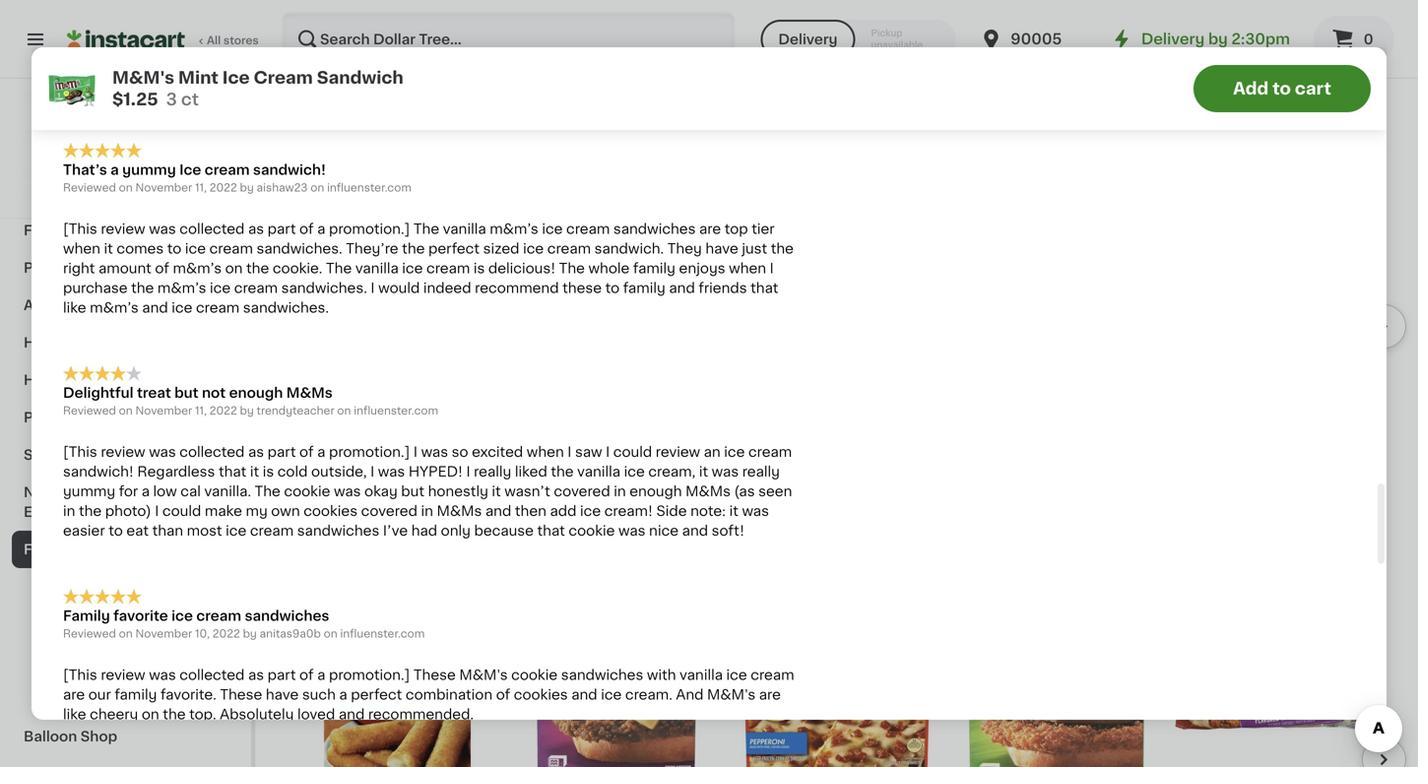 Task type: describe. For each thing, give the bounding box(es) containing it.
i down awesome
[[112, 78, 116, 92]]

like inside [this review was collected as part of a promotion.] love these ice cream sandwiches.  it's like getting two awesome treats in one.  you get the amazing chocolate chip cookie with the best creamy vanilla ice cream inside.  i really loved these from m&m.  5 stars i would definitely recommend these to my friends and family
[[679, 39, 702, 52]]

it inside [this review was collected as part of a promotion.] the vanilla m&m's ice cream sandwiches are top tier when it comes to ice cream sandwiches. they're the perfect sized ice cream sandwich. they have just the right amount of m&m's on the cookie. the vanilla ice cream is delicious! the whole family enjoys when i purchase the m&m's ice cream sandwiches. i would indeed recommend these to family and friends that like m&m's and ice cream sandwiches.
[[104, 242, 113, 256]]

the right they're
[[402, 242, 425, 256]]

was down (as
[[742, 504, 770, 518]]

two
[[759, 39, 785, 52]]

november for yummy
[[135, 182, 192, 193]]

to inside [this review was collected as part of a promotion.] love these ice cream sandwiches.  it's like getting two awesome treats in one.  you get the amazing chocolate chip cookie with the best creamy vanilla ice cream inside.  i really loved these from m&m.  5 stars i would definitely recommend these to my friends and family
[[627, 78, 642, 92]]

easier
[[63, 524, 105, 538]]

was inside [this review was collected as part of a promotion.] the vanilla m&m's ice cream sandwiches are top tier when it comes to ice cream sandwiches. they're the perfect sized ice cream sandwich. they have just the right amount of m&m's on the cookie. the vanilla ice cream is delicious! the whole family enjoys when i purchase the m&m's ice cream sandwiches. i would indeed recommend these to family and friends that like m&m's and ice cream sandwiches.
[[149, 222, 176, 236]]

m&m's right amount
[[173, 262, 222, 275]]

the down they're
[[326, 262, 352, 275]]

cream down stars
[[334, 114, 408, 134]]

2 product group from the top
[[296, 601, 500, 768]]

was up okay
[[378, 465, 405, 479]]

view more link
[[1291, 114, 1380, 134]]

sized
[[483, 242, 520, 256]]

it down an
[[699, 465, 709, 479]]

add
[[550, 504, 577, 518]]

it up soft! in the bottom right of the page
[[730, 504, 739, 518]]

apparel & accessories
[[24, 129, 185, 143]]

amount
[[99, 262, 152, 275]]

food & drink
[[24, 224, 116, 237]]

m&ms inside delightful treat but not enough m&ms reviewed on november 11, 2022 by trendyteacher on influenster.com
[[287, 386, 333, 400]]

to right comes
[[167, 242, 182, 256]]

promotion.] for i
[[329, 445, 410, 459]]

add to cart button
[[1194, 65, 1372, 112]]

my inside [this review was collected as part of a promotion.] i was so excited when i saw i could review an ice cream sandwich! regardless that it is cold outside, i was hyped! i really liked the vanilla ice cream, it was really yummy for a low cal vanilla. the cookie was okay but honestly it wasn't covered in enough m&ms (as seen in the photo) i could make my own cookies covered in m&ms and then add ice cream!  side note: it was easier to eat than most ice cream sandwiches i've had only because that cookie was nice and soft!
[[246, 504, 268, 518]]

[this for [this review was collected as part of a promotion.] i was so excited when i saw i could review an ice cream sandwich! regardless that it is cold outside, i was hyped! i really liked the vanilla ice cream, it was really yummy for a low cal vanilla. the cookie was okay but honestly it wasn't covered in enough m&ms (as seen in the photo) i could make my own cookies covered in m&ms and then add ice cream!  side note: it was easier to eat than most ice cream sandwiches i've had only because that cookie was nice and soft!
[[63, 445, 97, 459]]

m&m's down comes
[[158, 281, 206, 295]]

i up okay
[[371, 465, 375, 479]]

i left "saw"
[[568, 445, 572, 459]]

and down note:
[[683, 524, 709, 538]]

vanilla inside [this review was collected as part of a promotion.] love these ice cream sandwiches.  it's like getting two awesome treats in one.  you get the amazing chocolate chip cookie with the best creamy vanilla ice cream inside.  i really loved these from m&m.  5 stars i would definitely recommend these to my friends and family
[[676, 58, 719, 72]]

cal
[[181, 485, 201, 499]]

by inside delightful treat but not enough m&ms reviewed on november 11, 2022 by trendyteacher on influenster.com
[[240, 405, 254, 416]]

by left '2:30pm'
[[1209, 32, 1229, 46]]

perfect inside [this review was collected as part of a promotion.] these m&m's cookie sandwiches with vanilla ice cream are our family favorite. these have  such a perfect combination of cookies and ice cream. and m&m's are like cheery on the top. absolutely loved and recommended.
[[351, 688, 402, 702]]

sandwich! inside [this review was collected as part of a promotion.] i was so excited when i saw i could review an ice cream sandwich! regardless that it is cold outside, i was hyped! i really liked the vanilla ice cream, it was really yummy for a low cal vanilla. the cookie was okay but honestly it wasn't covered in enough m&ms (as seen in the photo) i could make my own cookies covered in m&ms and then add ice cream!  side note: it was easier to eat than most ice cream sandwiches i've had only because that cookie was nice and soft!
[[63, 465, 134, 479]]

have inside [this review was collected as part of a promotion.] the vanilla m&m's ice cream sandwiches are top tier when it comes to ice cream sandwiches. they're the perfect sized ice cream sandwich. they have just the right amount of m&m's on the cookie. the vanilla ice cream is delicious! the whole family enjoys when i purchase the m&m's ice cream sandwiches. i would indeed recommend these to family and friends that like m&m's and ice cream sandwiches.
[[706, 242, 739, 256]]

health care
[[24, 373, 108, 387]]

as for such
[[248, 668, 264, 682]]

family inside [this review was collected as part of a promotion.] these m&m's cookie sandwiches with vanilla ice cream are our family favorite. these have  such a perfect combination of cookies and ice cream. and m&m's are like cheery on the top. absolutely loved and recommended.
[[115, 688, 157, 702]]

0
[[1364, 33, 1374, 46]]

14
[[516, 447, 528, 458]]

90005 button
[[980, 12, 1098, 67]]

2 horizontal spatial really
[[743, 465, 780, 479]]

add to cart
[[1234, 80, 1332, 97]]

home for home improvement & hardware
[[24, 167, 67, 180]]

amazing
[[308, 58, 366, 72]]

in up had
[[421, 504, 433, 518]]

get
[[255, 58, 278, 72]]

one.
[[193, 58, 223, 72]]

1 vertical spatial could
[[162, 504, 201, 518]]

& inside home improvement & hardware
[[169, 167, 180, 180]]

1 horizontal spatial these
[[414, 668, 456, 682]]

drink
[[78, 224, 116, 237]]

satisfaction
[[83, 190, 149, 201]]

2 vertical spatial that
[[538, 524, 565, 538]]

friends inside [this review was collected as part of a promotion.] the vanilla m&m's ice cream sandwiches are top tier when it comes to ice cream sandwiches. they're the perfect sized ice cream sandwich. they have just the right amount of m&m's on the cookie. the vanilla ice cream is delicious! the whole family enjoys when i purchase the m&m's ice cream sandwiches. i would indeed recommend these to family and friends that like m&m's and ice cream sandwiches.
[[699, 281, 748, 295]]

sandwiches. inside [this review was collected as part of a promotion.] love these ice cream sandwiches.  it's like getting two awesome treats in one.  you get the amazing chocolate chip cookie with the best creamy vanilla ice cream inside.  i really loved these from m&m.  5 stars i would definitely recommend these to my friends and family
[[565, 39, 651, 52]]

1 horizontal spatial could
[[614, 445, 653, 459]]

the down amount
[[131, 281, 154, 295]]

0 horizontal spatial ice cream
[[35, 618, 106, 632]]

2022 for enough
[[210, 405, 237, 416]]

that's a yummy ice cream sandwich! reviewed on november 11, 2022 by aishaw23 on influenster.com
[[63, 163, 412, 193]]

i right stars
[[375, 78, 379, 92]]

sales link
[[12, 437, 239, 474]]

a inside [this review was collected as part of a promotion.] love these ice cream sandwiches.  it's like getting two awesome treats in one.  you get the amazing chocolate chip cookie with the best creamy vanilla ice cream inside.  i really loved these from m&m.  5 stars i would definitely recommend these to my friends and family
[[317, 39, 326, 52]]

$1.25
[[112, 91, 158, 108]]

1 horizontal spatial ice cream
[[296, 114, 408, 134]]

0 horizontal spatial covered
[[361, 504, 418, 518]]

guarantee
[[152, 190, 209, 201]]

cream,
[[649, 465, 696, 479]]

reviewed for delightful
[[63, 405, 116, 416]]

sandwiches inside [this review was collected as part of a promotion.] i was so excited when i saw i could review an ice cream sandwich! regardless that it is cold outside, i was hyped! i really liked the vanilla ice cream, it was really yummy for a low cal vanilla. the cookie was okay but honestly it wasn't covered in enough m&ms (as seen in the photo) i could make my own cookies covered in m&ms and then add ice cream!  side note: it was easier to eat than most ice cream sandwiches i've had only because that cookie was nice and soft!
[[297, 524, 380, 538]]

i up hyped! at bottom
[[414, 445, 418, 459]]

honestly
[[428, 485, 489, 499]]

& for food & drink
[[63, 224, 75, 237]]

as for cream
[[248, 222, 264, 236]]

review for a
[[101, 222, 145, 236]]

and left "cream."
[[572, 688, 598, 702]]

vanilla up sized
[[443, 222, 486, 236]]

awesome
[[63, 58, 130, 72]]

and
[[676, 688, 704, 702]]

these up chip
[[450, 39, 490, 52]]

the inside [this review was collected as part of a promotion.] these m&m's cookie sandwiches with vanilla ice cream are our family favorite. these have  such a perfect combination of cookies and ice cream. and m&m's are like cheery on the top. absolutely loved and recommended.
[[163, 708, 186, 722]]

was up hyped! at bottom
[[421, 445, 448, 459]]

love
[[414, 39, 447, 52]]

these down one.
[[202, 78, 241, 92]]

service type group
[[761, 20, 956, 59]]

cookies inside [this review was collected as part of a promotion.] these m&m's cookie sandwiches with vanilla ice cream are our family favorite. these have  such a perfect combination of cookies and ice cream. and m&m's are like cheery on the top. absolutely loved and recommended.
[[514, 688, 568, 702]]

whole
[[589, 262, 630, 275]]

review inside [this review was collected as part of a promotion.] love these ice cream sandwiches.  it's like getting two awesome treats in one.  you get the amazing chocolate chip cookie with the best creamy vanilla ice cream inside.  i really loved these from m&m.  5 stars i would definitely recommend these to my friends and family
[[101, 39, 145, 52]]

oz for 6.5 oz
[[536, 33, 549, 44]]

everyday
[[59, 170, 111, 181]]

and down enjoys
[[669, 281, 695, 295]]

a inside [this review was collected as part of a promotion.] the vanilla m&m's ice cream sandwiches are top tier when it comes to ice cream sandwiches. they're the perfect sized ice cream sandwich. they have just the right amount of m&m's on the cookie. the vanilla ice cream is delicious! the whole family enjoys when i purchase the m&m's ice cream sandwiches. i would indeed recommend these to family and friends that like m&m's and ice cream sandwiches.
[[317, 222, 326, 236]]

aishaw23
[[257, 182, 308, 193]]

refrigerated link
[[12, 569, 239, 606]]

top.
[[189, 708, 216, 722]]

0 horizontal spatial are
[[63, 688, 85, 702]]

0 vertical spatial ice cream link
[[296, 112, 408, 136]]

essentials
[[24, 506, 96, 519]]

& for home & garden
[[70, 336, 81, 350]]

frozen link
[[12, 643, 239, 681]]

the left cookie.
[[246, 262, 269, 275]]

family down sandwich.
[[634, 262, 676, 275]]

cookies
[[296, 408, 352, 422]]

care for health care
[[74, 373, 108, 387]]

auto link
[[12, 287, 239, 324]]

collected for have
[[180, 668, 245, 682]]

1 horizontal spatial m&m's
[[460, 668, 508, 682]]

improvement
[[70, 167, 165, 180]]

but inside [this review was collected as part of a promotion.] i was so excited when i saw i could review an ice cream sandwich! regardless that it is cold outside, i was hyped! i really liked the vanilla ice cream, it was really yummy for a low cal vanilla. the cookie was okay but honestly it wasn't covered in enough m&ms (as seen in the photo) i could make my own cookies covered in m&ms and then add ice cream!  side note: it was easier to eat than most ice cream sandwiches i've had only because that cookie was nice and soft!
[[401, 485, 425, 499]]

in down 'year's'
[[63, 504, 75, 518]]

of right combination
[[496, 688, 511, 702]]

inside.
[[63, 78, 108, 92]]

influenster.com for i
[[354, 405, 439, 416]]

yummy inside that's a yummy ice cream sandwich! reviewed on november 11, 2022 by aishaw23 on influenster.com
[[122, 163, 176, 177]]

stars
[[338, 78, 372, 92]]

2022 inside family favorite ice cream sandwiches reviewed on november 10, 2022 by anitas9a0b on influenster.com
[[213, 629, 240, 639]]

seen
[[759, 485, 793, 499]]

my inside [this review was collected as part of a promotion.] love these ice cream sandwiches.  it's like getting two awesome treats in one.  you get the amazing chocolate chip cookie with the best creamy vanilla ice cream inside.  i really loved these from m&m.  5 stars i would definitely recommend these to my friends and family
[[645, 78, 667, 92]]

floral
[[24, 54, 63, 68]]

and up home & garden link
[[142, 301, 168, 315]]

m&m's up sized
[[490, 222, 539, 236]]

cream right cookies
[[370, 408, 416, 422]]

100% satisfaction guarantee
[[50, 190, 209, 201]]

in inside [this review was collected as part of a promotion.] love these ice cream sandwiches.  it's like getting two awesome treats in one.  you get the amazing chocolate chip cookie with the best creamy vanilla ice cream inside.  i really loved these from m&m.  5 stars i would definitely recommend these to my friends and family
[[177, 58, 190, 72]]

it up vanilla.
[[250, 465, 259, 479]]

nice
[[649, 524, 679, 538]]

creamy
[[620, 58, 672, 72]]

i down "so"
[[467, 465, 471, 479]]

new
[[24, 486, 55, 500]]

cookie inside [this review was collected as part of a promotion.] love these ice cream sandwiches.  it's like getting two awesome treats in one.  you get the amazing chocolate chip cookie with the best creamy vanilla ice cream inside.  i really loved these from m&m.  5 stars i would definitely recommend these to my friends and family
[[477, 58, 523, 72]]

[this for [this review was collected as part of a promotion.] these m&m's cookie sandwiches with vanilla ice cream are our family favorite. these have  such a perfect combination of cookies and ice cream. and m&m's are like cheery on the top. absolutely loved and recommended.
[[63, 668, 97, 682]]

i've
[[383, 524, 408, 538]]

new year's eve party essentials link
[[12, 474, 239, 531]]

was inside [this review was collected as part of a promotion.] these m&m's cookie sandwiches with vanilla ice cream are our family favorite. these have  such a perfect combination of cookies and ice cream. and m&m's are like cheery on the top. absolutely loved and recommended.
[[149, 668, 176, 682]]

sandwiches inside [this review was collected as part of a promotion.] these m&m's cookie sandwiches with vanilla ice cream are our family favorite. these have  such a perfect combination of cookies and ice cream. and m&m's are like cheery on the top. absolutely loved and recommended.
[[561, 668, 644, 682]]

favorite.
[[161, 688, 217, 702]]

1 vertical spatial m&ms
[[686, 485, 731, 499]]

health
[[24, 373, 71, 387]]

apparel & accessories link
[[12, 117, 239, 155]]

influenster.com inside family favorite ice cream sandwiches reviewed on november 10, 2022 by anitas9a0b on influenster.com
[[340, 629, 425, 639]]

3
[[166, 91, 177, 108]]

new year's eve party essentials
[[24, 486, 173, 519]]

food & drink link
[[12, 212, 239, 249]]

sandwiches inside family favorite ice cream sandwiches reviewed on november 10, 2022 by anitas9a0b on influenster.com
[[245, 609, 330, 623]]

these inside [this review was collected as part of a promotion.] the vanilla m&m's ice cream sandwiches are top tier when it comes to ice cream sandwiches. they're the perfect sized ice cream sandwich. they have just the right amount of m&m's on the cookie. the vanilla ice cream is delicious! the whole family enjoys when i purchase the m&m's ice cream sandwiches. i would indeed recommend these to family and friends that like m&m's and ice cream sandwiches.
[[563, 281, 602, 295]]

oz inside button
[[541, 447, 553, 458]]

collected for sandwich!
[[180, 445, 245, 459]]

0 horizontal spatial ice cream link
[[12, 606, 239, 643]]

eve
[[105, 486, 131, 500]]

& for apparel & accessories
[[82, 129, 94, 143]]

the left whole
[[559, 262, 585, 275]]

cookie inside [this review was collected as part of a promotion.] these m&m's cookie sandwiches with vanilla ice cream are our family favorite. these have  such a perfect combination of cookies and ice cream. and m&m's are like cheery on the top. absolutely loved and recommended.
[[512, 668, 558, 682]]

m&m's inside m&m's mint ice cream sandwich $1.25 3 ct
[[112, 69, 174, 86]]

favorite
[[113, 609, 168, 623]]

frozen foods
[[24, 543, 119, 557]]

hyped!
[[409, 465, 463, 479]]

11, for ice
[[195, 182, 207, 193]]

recommend inside [this review was collected as part of a promotion.] love these ice cream sandwiches.  it's like getting two awesome treats in one.  you get the amazing chocolate chip cookie with the best creamy vanilla ice cream inside.  i really loved these from m&m.  5 stars i would definitely recommend these to my friends and family
[[497, 78, 581, 92]]

[this review was collected as part of a promotion.] the vanilla m&m's ice cream sandwiches are top tier when it comes to ice cream sandwiches. they're the perfect sized ice cream sandwich. they have just the right amount of m&m's on the cookie. the vanilla ice cream is delicious! the whole family enjoys when i purchase the m&m's ice cream sandwiches. i would indeed recommend these to family and friends that like m&m's and ice cream sandwiches.
[[63, 222, 794, 315]]

pets link
[[12, 399, 239, 437]]

of for regardless
[[300, 445, 314, 459]]

i down party
[[155, 504, 159, 518]]

enough inside delightful treat but not enough m&ms reviewed on november 11, 2022 by trendyteacher on influenster.com
[[229, 386, 283, 400]]

the up indeed
[[414, 222, 440, 236]]

the left best
[[559, 58, 582, 72]]

it left wasn't
[[492, 485, 501, 499]]

1 vertical spatial that
[[219, 465, 247, 479]]

foods
[[75, 543, 119, 557]]

to down whole
[[606, 281, 620, 295]]

regardless
[[137, 465, 215, 479]]

like inside [this review was collected as part of a promotion.] these m&m's cookie sandwiches with vanilla ice cream are our family favorite. these have  such a perfect combination of cookies and ice cream. and m&m's are like cheery on the top. absolutely loved and recommended.
[[63, 708, 86, 722]]

really inside [this review was collected as part of a promotion.] love these ice cream sandwiches.  it's like getting two awesome treats in one.  you get the amazing chocolate chip cookie with the best creamy vanilla ice cream inside.  i really loved these from m&m.  5 stars i would definitely recommend these to my friends and family
[[119, 78, 157, 92]]

mint
[[178, 69, 219, 86]]

cream down "refrigerated"
[[60, 618, 106, 632]]

have inside [this review was collected as part of a promotion.] these m&m's cookie sandwiches with vanilla ice cream are our family favorite. these have  such a perfect combination of cookies and ice cream. and m&m's are like cheery on the top. absolutely loved and recommended.
[[266, 688, 299, 702]]

and up because at the bottom of the page
[[486, 504, 512, 518]]

2 vertical spatial m&ms
[[437, 504, 482, 518]]

all stores link
[[67, 12, 260, 67]]

family down whole
[[624, 281, 666, 295]]

in up cream!
[[614, 485, 626, 499]]

would inside [this review was collected as part of a promotion.] love these ice cream sandwiches.  it's like getting two awesome treats in one.  you get the amazing chocolate chip cookie with the best creamy vanilla ice cream inside.  i really loved these from m&m.  5 stars i would definitely recommend these to my friends and family
[[383, 78, 425, 92]]

only
[[441, 524, 471, 538]]

tier
[[752, 222, 775, 236]]

the down tier
[[771, 242, 794, 256]]

[this review was collected as part of a promotion.] i was so excited when i saw i could review an ice cream sandwich! regardless that it is cold outside, i was hyped! i really liked the vanilla ice cream, it was really yummy for a low cal vanilla. the cookie was okay but honestly it wasn't covered in enough m&ms (as seen in the photo) i could make my own cookies covered in m&ms and then add ice cream!  side note: it was easier to eat than most ice cream sandwiches i've had only because that cookie was nice and soft!
[[63, 445, 793, 538]]

with inside [this review was collected as part of a promotion.] these m&m's cookie sandwiches with vanilla ice cream are our family favorite. these have  such a perfect combination of cookies and ice cream. and m&m's are like cheery on the top. absolutely loved and recommended.
[[647, 668, 677, 682]]

was down outside,
[[334, 485, 361, 499]]

$ 1 25
[[300, 382, 332, 402]]

sandwich
[[317, 69, 404, 86]]

i right "saw"
[[606, 445, 610, 459]]

an
[[704, 445, 721, 459]]

personal
[[24, 261, 86, 275]]

fl
[[530, 447, 538, 458]]

family inside [this review was collected as part of a promotion.] love these ice cream sandwiches.  it's like getting two awesome treats in one.  you get the amazing chocolate chip cookie with the best creamy vanilla ice cream inside.  i really loved these from m&m.  5 stars i would definitely recommend these to my friends and family
[[752, 78, 795, 92]]

cookie.
[[273, 262, 323, 275]]

oz for 3.6 oz
[[316, 33, 329, 44]]

apparel
[[24, 129, 79, 143]]

electronics
[[24, 92, 104, 105]]

anitas9a0b
[[260, 629, 321, 639]]

influenster.com for the
[[327, 182, 412, 193]]

ice down m&m.
[[296, 114, 329, 134]]

yummy inside [this review was collected as part of a promotion.] i was so excited when i saw i could review an ice cream sandwich! regardless that it is cold outside, i was hyped! i really liked the vanilla ice cream, it was really yummy for a low cal vanilla. the cookie was okay but honestly it wasn't covered in enough m&ms (as seen in the photo) i could make my own cookies covered in m&ms and then add ice cream!  side note: it was easier to eat than most ice cream sandwiches i've had only because that cookie was nice and soft!
[[63, 485, 115, 499]]

cream inside family favorite ice cream sandwiches reviewed on november 10, 2022 by anitas9a0b on influenster.com
[[196, 609, 241, 623]]

is inside [this review was collected as part of a promotion.] the vanilla m&m's ice cream sandwiches are top tier when it comes to ice cream sandwiches. they're the perfect sized ice cream sandwich. they have just the right amount of m&m's on the cookie. the vanilla ice cream is delicious! the whole family enjoys when i purchase the m&m's ice cream sandwiches. i would indeed recommend these to family and friends that like m&m's and ice cream sandwiches.
[[474, 262, 485, 275]]

dollar tree
[[87, 147, 164, 161]]

family
[[63, 609, 110, 623]]

[this for [this review was collected as part of a promotion.] the vanilla m&m's ice cream sandwiches are top tier when it comes to ice cream sandwiches. they're the perfect sized ice cream sandwich. they have just the right amount of m&m's on the cookie. the vanilla ice cream is delicious! the whole family enjoys when i purchase the m&m's ice cream sandwiches. i would indeed recommend these to family and friends that like m&m's and ice cream sandwiches.
[[63, 222, 97, 236]]

cream inside that's a yummy ice cream sandwich! reviewed on november 11, 2022 by aishaw23 on influenster.com
[[205, 163, 250, 177]]

reviewed for that's
[[63, 182, 116, 193]]

was up "regardless"
[[149, 445, 176, 459]]

most
[[187, 524, 222, 538]]

that's
[[63, 163, 107, 177]]

1
[[307, 382, 316, 402]]

was down an
[[712, 465, 739, 479]]

the up the "easier"
[[79, 504, 102, 518]]

prices
[[146, 170, 181, 181]]

0 vertical spatial covered
[[554, 485, 611, 499]]

indeed
[[424, 281, 472, 295]]

when inside [this review was collected as part of a promotion.] i was so excited when i saw i could review an ice cream sandwich! regardless that it is cold outside, i was hyped! i really liked the vanilla ice cream, it was really yummy for a low cal vanilla. the cookie was okay but honestly it wasn't covered in enough m&ms (as seen in the photo) i could make my own cookies covered in m&ms and then add ice cream!  side note: it was easier to eat than most ice cream sandwiches i've had only because that cookie was nice and soft!
[[527, 445, 564, 459]]

of for such
[[300, 668, 314, 682]]

2022 for cream
[[210, 182, 237, 193]]



Task type: vqa. For each thing, say whether or not it's contained in the screenshot.
4:10pm on the top right of the page
no



Task type: locate. For each thing, give the bounding box(es) containing it.
3 reviewed from the top
[[63, 629, 116, 639]]

floral link
[[12, 42, 239, 80]]

review inside [this review was collected as part of a promotion.] the vanilla m&m's ice cream sandwiches are top tier when it comes to ice cream sandwiches. they're the perfect sized ice cream sandwich. they have just the right amount of m&m's on the cookie. the vanilla ice cream is delicious! the whole family enjoys when i purchase the m&m's ice cream sandwiches. i would indeed recommend these to family and friends that like m&m's and ice cream sandwiches.
[[101, 222, 145, 236]]

cookies right combination
[[514, 688, 568, 702]]

[this for [this review was collected as part of a promotion.] love these ice cream sandwiches.  it's like getting two awesome treats in one.  you get the amazing chocolate chip cookie with the best creamy vanilla ice cream inside.  i really loved these from m&m.  5 stars i would definitely recommend these to my friends and family
[[63, 39, 97, 52]]

1 vertical spatial perfect
[[351, 688, 402, 702]]

loved inside [this review was collected as part of a promotion.] love these ice cream sandwiches.  it's like getting two awesome treats in one.  you get the amazing chocolate chip cookie with the best creamy vanilla ice cream inside.  i really loved these from m&m.  5 stars i would definitely recommend these to my friends and family
[[160, 78, 198, 92]]

3 part from the top
[[268, 445, 296, 459]]

delightful
[[63, 386, 134, 400]]

are
[[700, 222, 721, 236], [63, 688, 85, 702], [760, 688, 781, 702]]

& for cookies & cream
[[356, 408, 367, 422]]

dollar tree logo image
[[107, 102, 144, 140]]

was up treats
[[149, 39, 176, 52]]

ice left family
[[35, 618, 57, 632]]

and inside [this review was collected as part of a promotion.] love these ice cream sandwiches.  it's like getting two awesome treats in one.  you get the amazing chocolate chip cookie with the best creamy vanilla ice cream inside.  i really loved these from m&m.  5 stars i would definitely recommend these to my friends and family
[[723, 78, 749, 92]]

care for personal care
[[89, 261, 123, 275]]

part for the
[[268, 39, 296, 52]]

0 vertical spatial my
[[645, 78, 667, 92]]

collected up "regardless"
[[180, 445, 245, 459]]

m&ms up note:
[[686, 485, 731, 499]]

on inside [this review was collected as part of a promotion.] these m&m's cookie sandwiches with vanilla ice cream are our family favorite. these have  such a perfect combination of cookies and ice cream. and m&m's are like cheery on the top. absolutely loved and recommended.
[[142, 708, 159, 722]]

enough
[[229, 386, 283, 400], [630, 485, 682, 499]]

cookie
[[477, 58, 523, 72], [284, 485, 331, 499], [569, 524, 615, 538], [512, 668, 558, 682]]

with up "cream."
[[647, 668, 677, 682]]

0 button
[[1315, 16, 1395, 63]]

0 vertical spatial item carousel region
[[296, 159, 1407, 514]]

food
[[24, 224, 60, 237]]

1 horizontal spatial ice cream link
[[296, 112, 408, 136]]

loved inside [this review was collected as part of a promotion.] these m&m's cookie sandwiches with vanilla ice cream are our family favorite. these have  such a perfect combination of cookies and ice cream. and m&m's are like cheery on the top. absolutely loved and recommended.
[[298, 708, 335, 722]]

reviewed down delightful
[[63, 405, 116, 416]]

1 horizontal spatial perfect
[[429, 242, 480, 256]]

recommend inside [this review was collected as part of a promotion.] the vanilla m&m's ice cream sandwiches are top tier when it comes to ice cream sandwiches. they're the perfect sized ice cream sandwich. they have just the right amount of m&m's on the cookie. the vanilla ice cream is delicious! the whole family enjoys when i purchase the m&m's ice cream sandwiches. i would indeed recommend these to family and friends that like m&m's and ice cream sandwiches.
[[475, 281, 559, 295]]

4 collected from the top
[[180, 668, 245, 682]]

3.6 oz
[[296, 33, 329, 44]]

0 vertical spatial influenster.com
[[327, 182, 412, 193]]

home improvement & hardware link
[[12, 155, 239, 212]]

0 horizontal spatial these
[[220, 688, 262, 702]]

enjoys
[[679, 262, 726, 275]]

part for that
[[268, 445, 296, 459]]

0 vertical spatial like
[[679, 39, 702, 52]]

to right add
[[1273, 80, 1292, 97]]

you
[[226, 58, 252, 72]]

perfect inside [this review was collected as part of a promotion.] the vanilla m&m's ice cream sandwiches are top tier when it comes to ice cream sandwiches. they're the perfect sized ice cream sandwich. they have just the right amount of m&m's on the cookie. the vanilla ice cream is delicious! the whole family enjoys when i purchase the m&m's ice cream sandwiches. i would indeed recommend these to family and friends that like m&m's and ice cream sandwiches.
[[429, 242, 480, 256]]

because
[[474, 524, 534, 538]]

& right cookies
[[356, 408, 367, 422]]

collected inside [this review was collected as part of a promotion.] these m&m's cookie sandwiches with vanilla ice cream are our family favorite. these have  such a perfect combination of cookies and ice cream. and m&m's are like cheery on the top. absolutely loved and recommended.
[[180, 668, 245, 682]]

review inside [this review was collected as part of a promotion.] these m&m's cookie sandwiches with vanilla ice cream are our family favorite. these have  such a perfect combination of cookies and ice cream. and m&m's are like cheery on the top. absolutely loved and recommended.
[[101, 668, 145, 682]]

1 horizontal spatial are
[[700, 222, 721, 236]]

0 horizontal spatial have
[[266, 688, 299, 702]]

sandwich! up aishaw23
[[253, 163, 326, 177]]

electronics link
[[12, 80, 239, 117]]

m&m's
[[490, 222, 539, 236], [173, 262, 222, 275], [158, 281, 206, 295], [90, 301, 139, 315]]

as inside [this review was collected as part of a promotion.] these m&m's cookie sandwiches with vanilla ice cream are our family favorite. these have  such a perfect combination of cookies and ice cream. and m&m's are like cheery on the top. absolutely loved and recommended.
[[248, 668, 264, 682]]

0 horizontal spatial sandwich!
[[63, 465, 134, 479]]

0 vertical spatial that
[[751, 281, 779, 295]]

as inside [this review was collected as part of a promotion.] i was so excited when i saw i could review an ice cream sandwich! regardless that it is cold outside, i was hyped! i really liked the vanilla ice cream, it was really yummy for a low cal vanilla. the cookie was okay but honestly it wasn't covered in enough m&ms (as seen in the photo) i could make my own cookies covered in m&ms and then add ice cream!  side note: it was easier to eat than most ice cream sandwiches i've had only because that cookie was nice and soft!
[[248, 445, 264, 459]]

i down tier
[[770, 262, 774, 275]]

vanilla down they're
[[356, 262, 399, 275]]

auto
[[24, 299, 57, 312]]

that down add
[[538, 524, 565, 538]]

1 part from the top
[[268, 39, 296, 52]]

home for home & garden
[[24, 336, 67, 350]]

view more
[[1291, 117, 1366, 131]]

2 11, from the top
[[195, 405, 207, 416]]

have
[[706, 242, 739, 256], [266, 688, 299, 702]]

11,
[[195, 182, 207, 193], [195, 405, 207, 416]]

cream
[[254, 69, 313, 86], [334, 114, 408, 134], [370, 408, 416, 422], [60, 618, 106, 632]]

ice cream
[[296, 114, 408, 134], [35, 618, 106, 632]]

promotion.] for these
[[329, 668, 410, 682]]

4 promotion.] from the top
[[329, 668, 410, 682]]

[this up our
[[63, 668, 97, 682]]

frozen down essentials
[[24, 543, 72, 557]]

1 vertical spatial product group
[[296, 601, 500, 768]]

1 vertical spatial enough
[[630, 485, 682, 499]]

home improvement & hardware
[[24, 167, 180, 200]]

2 horizontal spatial are
[[760, 688, 781, 702]]

home & garden link
[[12, 324, 239, 362]]

1 reviewed from the top
[[63, 182, 116, 193]]

then
[[515, 504, 547, 518]]

in left one.
[[177, 58, 190, 72]]

enough right not
[[229, 386, 283, 400]]

ice cream link down stars
[[296, 112, 408, 136]]

would down they're
[[378, 281, 420, 295]]

health care link
[[12, 362, 239, 399]]

0 horizontal spatial that
[[219, 465, 247, 479]]

is inside [this review was collected as part of a promotion.] i was so excited when i saw i could review an ice cream sandwich! regardless that it is cold outside, i was hyped! i really liked the vanilla ice cream, it was really yummy for a low cal vanilla. the cookie was okay but honestly it wasn't covered in enough m&ms (as seen in the photo) i could make my own cookies covered in m&ms and then add ice cream!  side note: it was easier to eat than most ice cream sandwiches i've had only because that cookie was nice and soft!
[[263, 465, 274, 479]]

photo)
[[105, 504, 151, 518]]

to left eat
[[109, 524, 123, 538]]

part up the cold
[[268, 445, 296, 459]]

could up cream,
[[614, 445, 653, 459]]

as up absolutely
[[248, 668, 264, 682]]

m&m's up combination
[[460, 668, 508, 682]]

3 november from the top
[[135, 629, 192, 639]]

1 vertical spatial recommend
[[475, 281, 559, 295]]

influenster.com right cookies
[[354, 405, 439, 416]]

collected inside [this review was collected as part of a promotion.] i was so excited when i saw i could review an ice cream sandwich! regardless that it is cold outside, i was hyped! i really liked the vanilla ice cream, it was really yummy for a low cal vanilla. the cookie was okay but honestly it wasn't covered in enough m&ms (as seen in the photo) i could make my own cookies covered in m&ms and then add ice cream!  side note: it was easier to eat than most ice cream sandwiches i've had only because that cookie was nice and soft!
[[180, 445, 245, 459]]

1 11, from the top
[[195, 182, 207, 193]]

with inside [this review was collected as part of a promotion.] love these ice cream sandwiches.  it's like getting two awesome treats in one.  you get the amazing chocolate chip cookie with the best creamy vanilla ice cream inside.  i really loved these from m&m.  5 stars i would definitely recommend these to my friends and family
[[526, 58, 556, 72]]

2:30pm
[[1232, 32, 1291, 46]]

vanilla inside [this review was collected as part of a promotion.] these m&m's cookie sandwiches with vanilla ice cream are our family favorite. these have  such a perfect combination of cookies and ice cream. and m&m's are like cheery on the top. absolutely loved and recommended.
[[680, 668, 723, 682]]

1 vertical spatial is
[[263, 465, 274, 479]]

1 horizontal spatial have
[[706, 242, 739, 256]]

like up balloon shop
[[63, 708, 86, 722]]

dollar tree link
[[87, 102, 164, 164]]

vanilla up and
[[680, 668, 723, 682]]

i
[[112, 78, 116, 92], [375, 78, 379, 92], [770, 262, 774, 275], [371, 281, 375, 295], [414, 445, 418, 459], [568, 445, 572, 459], [606, 445, 610, 459], [371, 465, 375, 479], [467, 465, 471, 479], [155, 504, 159, 518]]

promotion.] inside [this review was collected as part of a promotion.] the vanilla m&m's ice cream sandwiches are top tier when it comes to ice cream sandwiches. they're the perfect sized ice cream sandwich. they have just the right amount of m&m's on the cookie. the vanilla ice cream is delicious! the whole family enjoys when i purchase the m&m's ice cream sandwiches. i would indeed recommend these to family and friends that like m&m's and ice cream sandwiches.
[[329, 222, 410, 236]]

with down 6.5 oz
[[526, 58, 556, 72]]

part inside [this review was collected as part of a promotion.] love these ice cream sandwiches.  it's like getting two awesome treats in one.  you get the amazing chocolate chip cookie with the best creamy vanilla ice cream inside.  i really loved these from m&m.  5 stars i would definitely recommend these to my friends and family
[[268, 39, 296, 52]]

item carousel region containing 1
[[296, 159, 1407, 514]]

1 collected from the top
[[180, 39, 245, 52]]

1 home from the top
[[24, 167, 67, 180]]

0 horizontal spatial my
[[246, 504, 268, 518]]

of inside [this review was collected as part of a promotion.] love these ice cream sandwiches.  it's like getting two awesome treats in one.  you get the amazing chocolate chip cookie with the best creamy vanilla ice cream inside.  i really loved these from m&m.  5 stars i would definitely recommend these to my friends and family
[[300, 39, 314, 52]]

[this review was collected as part of a promotion.] love these ice cream sandwiches.  it's like getting two awesome treats in one.  you get the amazing chocolate chip cookie with the best creamy vanilla ice cream inside.  i really loved these from m&m.  5 stars i would definitely recommend these to my friends and family
[[63, 39, 795, 92]]

item carousel region
[[296, 159, 1407, 514], [296, 593, 1407, 768]]

frozen down family
[[35, 655, 82, 669]]

absolutely
[[220, 708, 294, 722]]

3 promotion.] from the top
[[329, 445, 410, 459]]

of
[[300, 39, 314, 52], [300, 222, 314, 236], [155, 262, 169, 275], [300, 445, 314, 459], [300, 668, 314, 682], [496, 688, 511, 702]]

the right liked
[[551, 465, 574, 479]]

1 vertical spatial these
[[220, 688, 262, 702]]

1 vertical spatial sandwich!
[[63, 465, 134, 479]]

as for get
[[248, 39, 264, 52]]

ice left the get
[[222, 69, 250, 86]]

review for favorite
[[101, 668, 145, 682]]

cookies inside [this review was collected as part of a promotion.] i was so excited when i saw i could review an ice cream sandwich! regardless that it is cold outside, i was hyped! i really liked the vanilla ice cream, it was really yummy for a low cal vanilla. the cookie was okay but honestly it wasn't covered in enough m&ms (as seen in the photo) i could make my own cookies covered in m&ms and then add ice cream!  side note: it was easier to eat than most ice cream sandwiches i've had only because that cookie was nice and soft!
[[304, 504, 358, 518]]

these up combination
[[414, 668, 456, 682]]

ice cream down stars
[[296, 114, 408, 134]]

is down sized
[[474, 262, 485, 275]]

delicious!
[[489, 262, 556, 275]]

0 vertical spatial yummy
[[122, 163, 176, 177]]

november for but
[[135, 405, 192, 416]]

cream!
[[605, 504, 653, 518]]

4 as from the top
[[248, 668, 264, 682]]

2 home from the top
[[24, 336, 67, 350]]

2 reviewed from the top
[[63, 405, 116, 416]]

recommend down delicious!
[[475, 281, 559, 295]]

i down they're
[[371, 281, 375, 295]]

was inside [this review was collected as part of a promotion.] love these ice cream sandwiches.  it's like getting two awesome treats in one.  you get the amazing chocolate chip cookie with the best creamy vanilla ice cream inside.  i really loved these from m&m.  5 stars i would definitely recommend these to my friends and family
[[149, 39, 176, 52]]

1 product group from the top
[[296, 167, 500, 440]]

they're
[[346, 242, 399, 256]]

november down 'favorite'
[[135, 629, 192, 639]]

enough inside [this review was collected as part of a promotion.] i was so excited when i saw i could review an ice cream sandwich! regardless that it is cold outside, i was hyped! i really liked the vanilla ice cream, it was really yummy for a low cal vanilla. the cookie was okay but honestly it wasn't covered in enough m&ms (as seen in the photo) i could make my own cookies covered in m&ms and then add ice cream!  side note: it was easier to eat than most ice cream sandwiches i've had only because that cookie was nice and soft!
[[630, 485, 682, 499]]

1 [this from the top
[[63, 39, 97, 52]]

sandwiches up "cream."
[[561, 668, 644, 682]]

0 horizontal spatial yummy
[[63, 485, 115, 499]]

promotion.] up they're
[[329, 222, 410, 236]]

2022 right guarantee
[[210, 182, 237, 193]]

sandwiches up sandwich.
[[614, 222, 696, 236]]

that up vanilla.
[[219, 465, 247, 479]]

0 vertical spatial 11,
[[195, 182, 207, 193]]

1 vertical spatial yummy
[[63, 485, 115, 499]]

part inside [this review was collected as part of a promotion.] these m&m's cookie sandwiches with vanilla ice cream are our family favorite. these have  such a perfect combination of cookies and ice cream. and m&m's are like cheery on the top. absolutely loved and recommended.
[[268, 668, 296, 682]]

0 vertical spatial perfect
[[429, 242, 480, 256]]

2 vertical spatial when
[[527, 445, 564, 459]]

2 collected from the top
[[180, 222, 245, 236]]

review up awesome
[[101, 39, 145, 52]]

and left recommended.
[[339, 708, 365, 722]]

review for treat
[[101, 445, 145, 459]]

0 horizontal spatial m&ms
[[287, 386, 333, 400]]

cookies
[[304, 504, 358, 518], [514, 688, 568, 702]]

part for a
[[268, 668, 296, 682]]

0 horizontal spatial when
[[63, 242, 100, 256]]

1 vertical spatial like
[[63, 301, 86, 315]]

cream inside m&m's mint ice cream sandwich $1.25 3 ct
[[254, 69, 313, 86]]

everyday store prices link
[[59, 168, 192, 183]]

0 vertical spatial 2022
[[210, 182, 237, 193]]

1 horizontal spatial yummy
[[122, 163, 176, 177]]

1 horizontal spatial my
[[645, 78, 667, 92]]

[this inside [this review was collected as part of a promotion.] the vanilla m&m's ice cream sandwiches are top tier when it comes to ice cream sandwiches. they're the perfect sized ice cream sandwich. they have just the right amount of m&m's on the cookie. the vanilla ice cream is delicious! the whole family enjoys when i purchase the m&m's ice cream sandwiches. i would indeed recommend these to family and friends that like m&m's and ice cream sandwiches.
[[63, 222, 97, 236]]

influenster.com inside that's a yummy ice cream sandwich! reviewed on november 11, 2022 by aishaw23 on influenster.com
[[327, 182, 412, 193]]

2 item carousel region from the top
[[296, 593, 1407, 768]]

cookies & cream
[[296, 408, 416, 422]]

10,
[[195, 629, 210, 639]]

5
[[325, 78, 334, 92]]

would down chocolate
[[383, 78, 425, 92]]

product group containing 1
[[296, 167, 500, 440]]

2 horizontal spatial m&ms
[[686, 485, 731, 499]]

ice cream link down "refrigerated"
[[12, 606, 239, 643]]

like inside [this review was collected as part of a promotion.] the vanilla m&m's ice cream sandwiches are top tier when it comes to ice cream sandwiches. they're the perfect sized ice cream sandwich. they have just the right amount of m&m's on the cookie. the vanilla ice cream is delicious! the whole family enjoys when i purchase the m&m's ice cream sandwiches. i would indeed recommend these to family and friends that like m&m's and ice cream sandwiches.
[[63, 301, 86, 315]]

cart
[[1296, 80, 1332, 97]]

perfect
[[429, 242, 480, 256], [351, 688, 402, 702]]

perfect up indeed
[[429, 242, 480, 256]]

0 horizontal spatial really
[[119, 78, 157, 92]]

reviewed inside delightful treat but not enough m&ms reviewed on november 11, 2022 by trendyteacher on influenster.com
[[63, 405, 116, 416]]

1 vertical spatial november
[[135, 405, 192, 416]]

promotion.] inside [this review was collected as part of a promotion.] i was so excited when i saw i could review an ice cream sandwich! regardless that it is cold outside, i was hyped! i really liked the vanilla ice cream, it was really yummy for a low cal vanilla. the cookie was okay but honestly it wasn't covered in enough m&ms (as seen in the photo) i could make my own cookies covered in m&ms and then add ice cream!  side note: it was easier to eat than most ice cream sandwiches i've had only because that cookie was nice and soft!
[[329, 445, 410, 459]]

0 vertical spatial november
[[135, 182, 192, 193]]

1 horizontal spatial when
[[527, 445, 564, 459]]

2 vertical spatial m&m's
[[708, 688, 756, 702]]

of for cream
[[300, 222, 314, 236]]

of up the cold
[[300, 445, 314, 459]]

11, for not
[[195, 405, 207, 416]]

with
[[526, 58, 556, 72], [647, 668, 677, 682]]

promotion.] up 'sandwich' on the top
[[329, 39, 410, 52]]

1 vertical spatial 11,
[[195, 405, 207, 416]]

could
[[614, 445, 653, 459], [162, 504, 201, 518]]

the up m&m.
[[282, 58, 305, 72]]

1 as from the top
[[248, 39, 264, 52]]

delivery for delivery by 2:30pm
[[1142, 32, 1205, 46]]

refrigerated
[[35, 580, 122, 594]]

balloon shop
[[24, 730, 117, 744]]

hardware
[[24, 186, 93, 200]]

1 horizontal spatial cookies
[[514, 688, 568, 702]]

family favorite ice cream sandwiches reviewed on november 10, 2022 by anitas9a0b on influenster.com
[[63, 609, 425, 639]]

1 horizontal spatial delivery
[[1142, 32, 1205, 46]]

0 vertical spatial could
[[614, 445, 653, 459]]

m&m's down purchase
[[90, 301, 139, 315]]

november inside that's a yummy ice cream sandwich! reviewed on november 11, 2022 by aishaw23 on influenster.com
[[135, 182, 192, 193]]

our
[[88, 688, 111, 702]]

loved down treats
[[160, 78, 198, 92]]

are inside [this review was collected as part of a promotion.] the vanilla m&m's ice cream sandwiches are top tier when it comes to ice cream sandwiches. they're the perfect sized ice cream sandwich. they have just the right amount of m&m's on the cookie. the vanilla ice cream is delicious! the whole family enjoys when i purchase the m&m's ice cream sandwiches. i would indeed recommend these to family and friends that like m&m's and ice cream sandwiches.
[[700, 222, 721, 236]]

0 vertical spatial m&m's
[[112, 69, 174, 86]]

vanilla down getting
[[676, 58, 719, 72]]

1 vertical spatial frozen
[[35, 655, 82, 669]]

frozen for frozen foods
[[24, 543, 72, 557]]

0 vertical spatial when
[[63, 242, 100, 256]]

ice inside family favorite ice cream sandwiches reviewed on november 10, 2022 by anitas9a0b on influenster.com
[[172, 609, 193, 623]]

collected for you
[[180, 39, 245, 52]]

the
[[414, 222, 440, 236], [326, 262, 352, 275], [559, 262, 585, 275], [255, 485, 281, 499]]

1 vertical spatial would
[[378, 281, 420, 295]]

1 vertical spatial item carousel region
[[296, 593, 1407, 768]]

review up cream,
[[656, 445, 701, 459]]

by inside family favorite ice cream sandwiches reviewed on november 10, 2022 by anitas9a0b on influenster.com
[[243, 629, 257, 639]]

party
[[134, 486, 173, 500]]

2 as from the top
[[248, 222, 264, 236]]

november inside family favorite ice cream sandwiches reviewed on november 10, 2022 by anitas9a0b on influenster.com
[[135, 629, 192, 639]]

vanilla inside [this review was collected as part of a promotion.] i was so excited when i saw i could review an ice cream sandwich! regardless that it is cold outside, i was hyped! i really liked the vanilla ice cream, it was really yummy for a low cal vanilla. the cookie was okay but honestly it wasn't covered in enough m&ms (as seen in the photo) i could make my own cookies covered in m&ms and then add ice cream!  side note: it was easier to eat than most ice cream sandwiches i've had only because that cookie was nice and soft!
[[578, 465, 621, 479]]

0 horizontal spatial enough
[[229, 386, 283, 400]]

but inside delightful treat but not enough m&ms reviewed on november 11, 2022 by trendyteacher on influenster.com
[[175, 386, 199, 400]]

collected for ice
[[180, 222, 245, 236]]

1 vertical spatial cookies
[[514, 688, 568, 702]]

ice up guarantee
[[179, 163, 201, 177]]

of inside [this review was collected as part of a promotion.] i was so excited when i saw i could review an ice cream sandwich! regardless that it is cold outside, i was hyped! i really liked the vanilla ice cream, it was really yummy for a low cal vanilla. the cookie was okay but honestly it wasn't covered in enough m&ms (as seen in the photo) i could make my own cookies covered in m&ms and then add ice cream!  side note: it was easier to eat than most ice cream sandwiches i've had only because that cookie was nice and soft!
[[300, 445, 314, 459]]

4 part from the top
[[268, 668, 296, 682]]

cream inside [this review was collected as part of a promotion.] these m&m's cookie sandwiches with vanilla ice cream are our family favorite. these have  such a perfect combination of cookies and ice cream. and m&m's are like cheery on the top. absolutely loved and recommended.
[[751, 668, 795, 682]]

m&m's up the $1.25
[[112, 69, 174, 86]]

3 collected from the top
[[180, 445, 245, 459]]

11, inside that's a yummy ice cream sandwich! reviewed on november 11, 2022 by aishaw23 on influenster.com
[[195, 182, 207, 193]]

1 vertical spatial covered
[[361, 504, 418, 518]]

when down the just
[[729, 262, 767, 275]]

1 horizontal spatial covered
[[554, 485, 611, 499]]

review down pets link
[[101, 445, 145, 459]]

0 vertical spatial recommend
[[497, 78, 581, 92]]

that
[[751, 281, 779, 295], [219, 465, 247, 479], [538, 524, 565, 538]]

frozen for frozen
[[35, 655, 82, 669]]

collected inside [this review was collected as part of a promotion.] love these ice cream sandwiches.  it's like getting two awesome treats in one.  you get the amazing chocolate chip cookie with the best creamy vanilla ice cream inside.  i really loved these from m&m.  5 stars i would definitely recommend these to my friends and family
[[180, 39, 245, 52]]

14 fl oz button
[[516, 167, 720, 460]]

recommended.
[[368, 708, 474, 722]]

home up hardware
[[24, 167, 67, 180]]

2 november from the top
[[135, 405, 192, 416]]

0 horizontal spatial loved
[[160, 78, 198, 92]]

of for get
[[300, 39, 314, 52]]

1 vertical spatial home
[[24, 336, 67, 350]]

to inside button
[[1273, 80, 1292, 97]]

eat
[[126, 524, 149, 538]]

2 promotion.] from the top
[[329, 222, 410, 236]]

1 horizontal spatial really
[[474, 465, 512, 479]]

0 vertical spatial product group
[[296, 167, 500, 440]]

was up favorite.
[[149, 668, 176, 682]]

delivery button
[[761, 20, 856, 59]]

okay
[[365, 485, 398, 499]]

1 vertical spatial when
[[729, 262, 767, 275]]

ice
[[493, 39, 514, 52], [723, 58, 744, 72], [542, 222, 563, 236], [185, 242, 206, 256], [523, 242, 544, 256], [402, 262, 423, 275], [210, 281, 231, 295], [172, 301, 193, 315], [725, 445, 745, 459], [624, 465, 645, 479], [580, 504, 601, 518], [226, 524, 247, 538], [172, 609, 193, 623], [727, 668, 748, 682], [601, 688, 622, 702]]

6.5 oz button
[[516, 0, 720, 46]]

influenster.com inside delightful treat but not enough m&ms reviewed on november 11, 2022 by trendyteacher on influenster.com
[[354, 405, 439, 416]]

as for regardless
[[248, 445, 264, 459]]

2 vertical spatial reviewed
[[63, 629, 116, 639]]

2 vertical spatial like
[[63, 708, 86, 722]]

m&m.
[[280, 78, 322, 92]]

promotion.] up such
[[329, 668, 410, 682]]

and
[[723, 78, 749, 92], [669, 281, 695, 295], [142, 301, 168, 315], [486, 504, 512, 518], [683, 524, 709, 538], [572, 688, 598, 702], [339, 708, 365, 722]]

0 vertical spatial frozen
[[24, 543, 72, 557]]

collected inside [this review was collected as part of a promotion.] the vanilla m&m's ice cream sandwiches are top tier when it comes to ice cream sandwiches. they're the perfect sized ice cream sandwich. they have just the right amount of m&m's on the cookie. the vanilla ice cream is delicious! the whole family enjoys when i purchase the m&m's ice cream sandwiches. i would indeed recommend these to family and friends that like m&m's and ice cream sandwiches.
[[180, 222, 245, 236]]

delivery
[[1142, 32, 1205, 46], [779, 33, 838, 46]]

reviewed inside family favorite ice cream sandwiches reviewed on november 10, 2022 by anitas9a0b on influenster.com
[[63, 629, 116, 639]]

sandwich.
[[595, 242, 664, 256]]

sandwiches inside [this review was collected as part of a promotion.] the vanilla m&m's ice cream sandwiches are top tier when it comes to ice cream sandwiches. they're the perfect sized ice cream sandwich. they have just the right amount of m&m's on the cookie. the vanilla ice cream is delicious! the whole family enjoys when i purchase the m&m's ice cream sandwiches. i would indeed recommend these to family and friends that like m&m's and ice cream sandwiches.
[[614, 222, 696, 236]]

3.6 oz button
[[296, 0, 500, 46]]

part for sandwiches.
[[268, 222, 296, 236]]

delivery by 2:30pm
[[1142, 32, 1291, 46]]

0 vertical spatial friends
[[671, 78, 719, 92]]

2022 right 10,
[[213, 629, 240, 639]]

0 horizontal spatial m&m's
[[112, 69, 174, 86]]

these
[[414, 668, 456, 682], [220, 688, 262, 702]]

$
[[300, 383, 307, 394]]

1 vertical spatial m&m's
[[460, 668, 508, 682]]

product group
[[296, 167, 500, 440], [296, 601, 500, 768]]

promotion.] for the
[[329, 222, 410, 236]]

the down favorite.
[[163, 708, 186, 722]]

1 vertical spatial my
[[246, 504, 268, 518]]

0 vertical spatial but
[[175, 386, 199, 400]]

1 november from the top
[[135, 182, 192, 193]]

0 horizontal spatial is
[[263, 465, 274, 479]]

reviewed down family
[[63, 629, 116, 639]]

oz right '6.5' on the left of page
[[536, 33, 549, 44]]

as inside [this review was collected as part of a promotion.] the vanilla m&m's ice cream sandwiches are top tier when it comes to ice cream sandwiches. they're the perfect sized ice cream sandwich. they have just the right amount of m&m's on the cookie. the vanilla ice cream is delicious! the whole family enjoys when i purchase the m&m's ice cream sandwiches. i would indeed recommend these to family and friends that like m&m's and ice cream sandwiches.
[[248, 222, 264, 236]]

1 vertical spatial with
[[647, 668, 677, 682]]

as inside [this review was collected as part of a promotion.] love these ice cream sandwiches.  it's like getting two awesome treats in one.  you get the amazing chocolate chip cookie with the best creamy vanilla ice cream inside.  i really loved these from m&m.  5 stars i would definitely recommend these to my friends and family
[[248, 39, 264, 52]]

getting
[[705, 39, 755, 52]]

loved down such
[[298, 708, 335, 722]]

sandwiches
[[614, 222, 696, 236], [297, 524, 380, 538], [245, 609, 330, 623], [561, 668, 644, 682]]

sandwich! inside that's a yummy ice cream sandwich! reviewed on november 11, 2022 by aishaw23 on influenster.com
[[253, 163, 326, 177]]

these up absolutely
[[220, 688, 262, 702]]

1 horizontal spatial loved
[[298, 708, 335, 722]]

2022 inside that's a yummy ice cream sandwich! reviewed on november 11, 2022 by aishaw23 on influenster.com
[[210, 182, 237, 193]]

m&ms
[[287, 386, 333, 400], [686, 485, 731, 499], [437, 504, 482, 518]]

promotion.]
[[329, 39, 410, 52], [329, 222, 410, 236], [329, 445, 410, 459], [329, 668, 410, 682]]

these down best
[[585, 78, 624, 92]]

ice inside that's a yummy ice cream sandwich! reviewed on november 11, 2022 by aishaw23 on influenster.com
[[179, 163, 201, 177]]

0 vertical spatial enough
[[229, 386, 283, 400]]

instacart logo image
[[67, 28, 185, 51]]

would inside [this review was collected as part of a promotion.] the vanilla m&m's ice cream sandwiches are top tier when it comes to ice cream sandwiches. they're the perfect sized ice cream sandwich. they have just the right amount of m&m's on the cookie. the vanilla ice cream is delicious! the whole family enjoys when i purchase the m&m's ice cream sandwiches. i would indeed recommend these to family and friends that like m&m's and ice cream sandwiches.
[[378, 281, 420, 295]]

m&ms down honestly
[[437, 504, 482, 518]]

0 horizontal spatial with
[[526, 58, 556, 72]]

vanilla down "saw"
[[578, 465, 621, 479]]

2022 inside delightful treat but not enough m&ms reviewed on november 11, 2022 by trendyteacher on influenster.com
[[210, 405, 237, 416]]

part inside [this review was collected as part of a promotion.] the vanilla m&m's ice cream sandwiches are top tier when it comes to ice cream sandwiches. they're the perfect sized ice cream sandwich. they have just the right amount of m&m's on the cookie. the vanilla ice cream is delicious! the whole family enjoys when i purchase the m&m's ice cream sandwiches. i would indeed recommend these to family and friends that like m&m's and ice cream sandwiches.
[[268, 222, 296, 236]]

best
[[586, 58, 617, 72]]

friends down enjoys
[[699, 281, 748, 295]]

of down comes
[[155, 262, 169, 275]]

delivery inside button
[[779, 33, 838, 46]]

0 vertical spatial would
[[383, 78, 425, 92]]

1 item carousel region from the top
[[296, 159, 1407, 514]]

2 vertical spatial november
[[135, 629, 192, 639]]

[this inside [this review was collected as part of a promotion.] i was so excited when i saw i could review an ice cream sandwich! regardless that it is cold outside, i was hyped! i really liked the vanilla ice cream, it was really yummy for a low cal vanilla. the cookie was okay but honestly it wasn't covered in enough m&ms (as seen in the photo) i could make my own cookies covered in m&ms and then add ice cream!  side note: it was easier to eat than most ice cream sandwiches i've had only because that cookie was nice and soft!
[[63, 445, 97, 459]]

None search field
[[282, 12, 736, 67]]

november down prices
[[135, 182, 192, 193]]

0 vertical spatial cookies
[[304, 504, 358, 518]]

2 vertical spatial influenster.com
[[340, 629, 425, 639]]

1 vertical spatial ice cream
[[35, 618, 106, 632]]

a inside that's a yummy ice cream sandwich! reviewed on november 11, 2022 by aishaw23 on influenster.com
[[111, 163, 119, 177]]

from
[[244, 78, 277, 92]]

3 [this from the top
[[63, 445, 97, 459]]

1 horizontal spatial is
[[474, 262, 485, 275]]

1 horizontal spatial but
[[401, 485, 425, 499]]

2 horizontal spatial that
[[751, 281, 779, 295]]

collected
[[180, 39, 245, 52], [180, 222, 245, 236], [180, 445, 245, 459], [180, 668, 245, 682]]

collected up favorite.
[[180, 668, 245, 682]]

0 horizontal spatial could
[[162, 504, 201, 518]]

family
[[752, 78, 795, 92], [634, 262, 676, 275], [624, 281, 666, 295], [115, 688, 157, 702]]

1 vertical spatial loved
[[298, 708, 335, 722]]

0 vertical spatial these
[[414, 668, 456, 682]]

as
[[248, 39, 264, 52], [248, 222, 264, 236], [248, 445, 264, 459], [248, 668, 264, 682]]

4 [this from the top
[[63, 668, 97, 682]]

reviewed inside that's a yummy ice cream sandwich! reviewed on november 11, 2022 by aishaw23 on influenster.com
[[63, 182, 116, 193]]

1 horizontal spatial m&ms
[[437, 504, 482, 518]]

was down cream!
[[619, 524, 646, 538]]

2 part from the top
[[268, 222, 296, 236]]

ice inside m&m's mint ice cream sandwich $1.25 3 ct
[[222, 69, 250, 86]]

promotion.] inside [this review was collected as part of a promotion.] love these ice cream sandwiches.  it's like getting two awesome treats in one.  you get the amazing chocolate chip cookie with the best creamy vanilla ice cream inside.  i really loved these from m&m.  5 stars i would definitely recommend these to my friends and family
[[329, 39, 410, 52]]

0 vertical spatial ice cream
[[296, 114, 408, 134]]

2022
[[210, 182, 237, 193], [210, 405, 237, 416], [213, 629, 240, 639]]

2 [this from the top
[[63, 222, 97, 236]]

2 vertical spatial 2022
[[213, 629, 240, 639]]

1 vertical spatial 2022
[[210, 405, 237, 416]]

3 as from the top
[[248, 445, 264, 459]]

friends inside [this review was collected as part of a promotion.] love these ice cream sandwiches.  it's like getting two awesome treats in one.  you get the amazing chocolate chip cookie with the best creamy vanilla ice cream inside.  i really loved these from m&m.  5 stars i would definitely recommend these to my friends and family
[[671, 78, 719, 92]]

1 horizontal spatial sandwich!
[[253, 163, 326, 177]]

[this inside [this review was collected as part of a promotion.] love these ice cream sandwiches.  it's like getting two awesome treats in one.  you get the amazing chocolate chip cookie with the best creamy vanilla ice cream inside.  i really loved these from m&m.  5 stars i would definitely recommend these to my friends and family
[[63, 39, 97, 52]]

collected up one.
[[180, 39, 245, 52]]

the inside [this review was collected as part of a promotion.] i was so excited when i saw i could review an ice cream sandwich! regardless that it is cold outside, i was hyped! i really liked the vanilla ice cream, it was really yummy for a low cal vanilla. the cookie was okay but honestly it wasn't covered in enough m&ms (as seen in the photo) i could make my own cookies covered in m&ms and then add ice cream!  side note: it was easier to eat than most ice cream sandwiches i've had only because that cookie was nice and soft!
[[255, 485, 281, 499]]

care down home & garden
[[74, 373, 108, 387]]

cream down the 3.6
[[254, 69, 313, 86]]

that inside [this review was collected as part of a promotion.] the vanilla m&m's ice cream sandwiches are top tier when it comes to ice cream sandwiches. they're the perfect sized ice cream sandwich. they have just the right amount of m&m's on the cookie. the vanilla ice cream is delicious! the whole family enjoys when i purchase the m&m's ice cream sandwiches. i would indeed recommend these to family and friends that like m&m's and ice cream sandwiches.
[[751, 281, 779, 295]]

to inside [this review was collected as part of a promotion.] i was so excited when i saw i could review an ice cream sandwich! regardless that it is cold outside, i was hyped! i really liked the vanilla ice cream, it was really yummy for a low cal vanilla. the cookie was okay but honestly it wasn't covered in enough m&ms (as seen in the photo) i could make my own cookies covered in m&ms and then add ice cream!  side note: it was easier to eat than most ice cream sandwiches i've had only because that cookie was nice and soft!
[[109, 524, 123, 538]]

stores
[[224, 35, 259, 46]]

0 vertical spatial reviewed
[[63, 182, 116, 193]]

0 vertical spatial loved
[[160, 78, 198, 92]]

side
[[657, 504, 687, 518]]

is left the cold
[[263, 465, 274, 479]]

delivery for delivery
[[779, 33, 838, 46]]

excited
[[472, 445, 523, 459]]

by inside that's a yummy ice cream sandwich! reviewed on november 11, 2022 by aishaw23 on influenster.com
[[240, 182, 254, 193]]

home
[[24, 167, 67, 180], [24, 336, 67, 350]]

are left our
[[63, 688, 85, 702]]

1 promotion.] from the top
[[329, 39, 410, 52]]

home inside home improvement & hardware
[[24, 167, 67, 180]]

0 vertical spatial have
[[706, 242, 739, 256]]

[this inside [this review was collected as part of a promotion.] these m&m's cookie sandwiches with vanilla ice cream are our family favorite. these have  such a perfect combination of cookies and ice cream. and m&m's are like cheery on the top. absolutely loved and recommended.
[[63, 668, 97, 682]]

really down treats
[[119, 78, 157, 92]]

november inside delightful treat but not enough m&ms reviewed on november 11, 2022 by trendyteacher on influenster.com
[[135, 405, 192, 416]]

promotion.] for love
[[329, 39, 410, 52]]

0 vertical spatial m&ms
[[287, 386, 333, 400]]

0 horizontal spatial delivery
[[779, 33, 838, 46]]

influenster.com up [this review was collected as part of a promotion.] these m&m's cookie sandwiches with vanilla ice cream are our family favorite. these have  such a perfect combination of cookies and ice cream. and m&m's are like cheery on the top. absolutely loved and recommended.
[[340, 629, 425, 639]]

on inside [this review was collected as part of a promotion.] the vanilla m&m's ice cream sandwiches are top tier when it comes to ice cream sandwiches. they're the perfect sized ice cream sandwich. they have just the right amount of m&m's on the cookie. the vanilla ice cream is delicious! the whole family enjoys when i purchase the m&m's ice cream sandwiches. i would indeed recommend these to family and friends that like m&m's and ice cream sandwiches.
[[225, 262, 243, 275]]

reviewed down everyday
[[63, 182, 116, 193]]

such
[[302, 688, 336, 702]]



